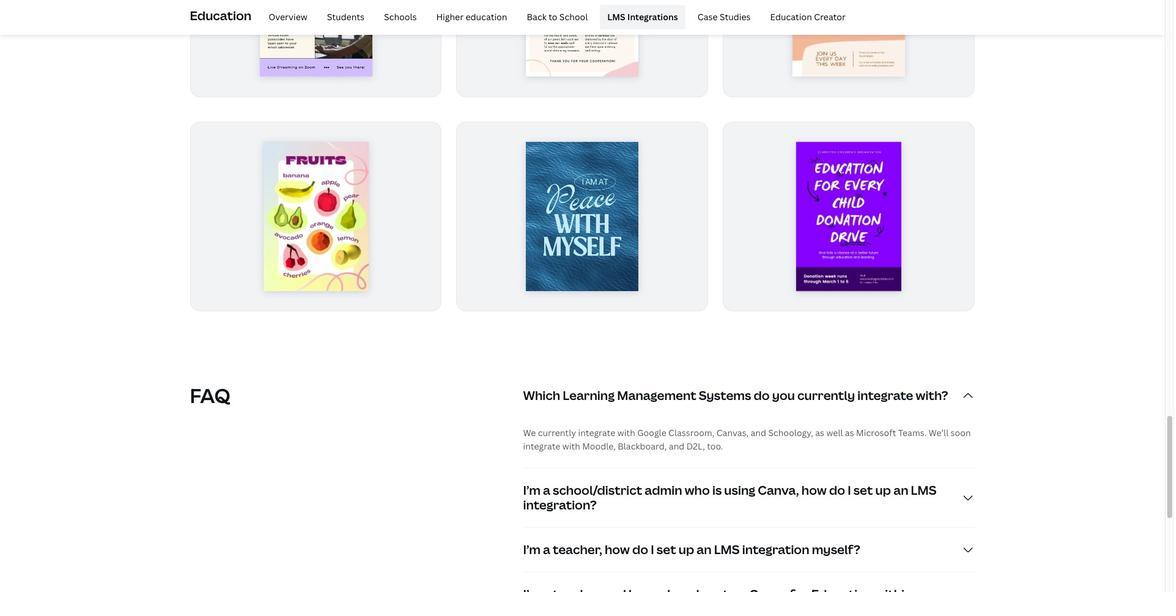 Task type: locate. For each thing, give the bounding box(es) containing it.
do inside dropdown button
[[632, 542, 648, 558]]

1 horizontal spatial set
[[854, 482, 873, 499]]

1 horizontal spatial do
[[754, 387, 770, 404]]

set down admin
[[657, 542, 676, 558]]

teacher,
[[553, 542, 602, 558]]

0 vertical spatial with
[[618, 427, 635, 439]]

canva,
[[758, 482, 799, 499]]

i'm
[[523, 482, 541, 499], [523, 542, 541, 558]]

an down teams.
[[894, 482, 909, 499]]

2 vertical spatial do
[[632, 542, 648, 558]]

as right well
[[845, 427, 854, 439]]

integrate up moodle,
[[578, 427, 615, 439]]

2 i'm from the top
[[523, 542, 541, 558]]

1 vertical spatial with
[[563, 441, 580, 452]]

is
[[712, 482, 722, 499]]

0 vertical spatial up
[[876, 482, 891, 499]]

set inside dropdown button
[[657, 542, 676, 558]]

1 horizontal spatial up
[[876, 482, 891, 499]]

education
[[466, 11, 507, 23]]

i
[[848, 482, 851, 499], [651, 542, 654, 558]]

0 vertical spatial i'm
[[523, 482, 541, 499]]

do for currently
[[754, 387, 770, 404]]

an inside i'm a school/district admin who is using canva, how do i set up an lms integration?
[[894, 482, 909, 499]]

up
[[876, 482, 891, 499], [679, 542, 694, 558]]

a inside i'm a school/district admin who is using canva, how do i set up an lms integration?
[[543, 482, 550, 499]]

lms down teams.
[[911, 482, 937, 499]]

1 a from the top
[[543, 482, 550, 499]]

1 horizontal spatial an
[[894, 482, 909, 499]]

0 horizontal spatial education
[[190, 7, 251, 24]]

integrate
[[858, 387, 913, 404], [578, 427, 615, 439], [523, 441, 560, 452]]

as left well
[[815, 427, 824, 439]]

case studies
[[698, 11, 751, 23]]

menu bar containing overview
[[256, 5, 853, 29]]

learning
[[563, 387, 615, 404]]

lms left integration
[[714, 542, 740, 558]]

creator
[[814, 11, 846, 23]]

i'm left "teacher,"
[[523, 542, 541, 558]]

overview
[[269, 11, 307, 23]]

1 as from the left
[[815, 427, 824, 439]]

d2l,
[[687, 441, 705, 452]]

do
[[754, 387, 770, 404], [829, 482, 845, 499], [632, 542, 648, 558]]

1 vertical spatial and
[[669, 441, 685, 452]]

i down admin
[[651, 542, 654, 558]]

0 vertical spatial i
[[848, 482, 851, 499]]

1 i'm from the top
[[523, 482, 541, 499]]

0 horizontal spatial i
[[651, 542, 654, 558]]

an
[[894, 482, 909, 499], [697, 542, 712, 558]]

1 vertical spatial set
[[657, 542, 676, 558]]

with up the blackboard,
[[618, 427, 635, 439]]

1 vertical spatial up
[[679, 542, 694, 558]]

with
[[618, 427, 635, 439], [563, 441, 580, 452]]

i'm inside dropdown button
[[523, 542, 541, 558]]

case studies link
[[690, 5, 758, 29]]

0 horizontal spatial currently
[[538, 427, 576, 439]]

to
[[549, 11, 557, 23]]

i'm a school/district admin who is using canva, how do i set up an lms integration? button
[[523, 469, 975, 527]]

1 vertical spatial i
[[651, 542, 654, 558]]

2 as from the left
[[845, 427, 854, 439]]

and
[[751, 427, 766, 439], [669, 441, 685, 452]]

how inside i'm a school/district admin who is using canva, how do i set up an lms integration?
[[802, 482, 827, 499]]

which
[[523, 387, 560, 404]]

0 horizontal spatial an
[[697, 542, 712, 558]]

0 horizontal spatial lms
[[608, 11, 625, 23]]

a left school/district
[[543, 482, 550, 499]]

an down i'm a school/district admin who is using canva, how do i set up an lms integration?
[[697, 542, 712, 558]]

0 horizontal spatial with
[[563, 441, 580, 452]]

currently up well
[[798, 387, 855, 404]]

0 horizontal spatial how
[[605, 542, 630, 558]]

and left the d2l,
[[669, 441, 685, 452]]

how right the canva,
[[802, 482, 827, 499]]

1 horizontal spatial integrate
[[578, 427, 615, 439]]

back to school
[[527, 11, 588, 23]]

0 horizontal spatial set
[[657, 542, 676, 558]]

1 vertical spatial integrate
[[578, 427, 615, 439]]

orange and peach organic and handcrafted welcome messages and announcements high school back to school poster image
[[793, 0, 905, 77]]

1 horizontal spatial currently
[[798, 387, 855, 404]]

as
[[815, 427, 824, 439], [845, 427, 854, 439]]

0 vertical spatial set
[[854, 482, 873, 499]]

set inside i'm a school/district admin who is using canva, how do i set up an lms integration?
[[854, 482, 873, 499]]

1 vertical spatial do
[[829, 482, 845, 499]]

1 horizontal spatial how
[[802, 482, 827, 499]]

and right canvas, in the bottom right of the page
[[751, 427, 766, 439]]

1 horizontal spatial education
[[770, 11, 812, 23]]

2 horizontal spatial lms
[[911, 482, 937, 499]]

currently
[[798, 387, 855, 404], [538, 427, 576, 439]]

1 vertical spatial an
[[697, 542, 712, 558]]

blackboard,
[[618, 441, 667, 452]]

we'll
[[929, 427, 949, 439]]

an inside i'm a teacher, how do i set up an lms integration myself? dropdown button
[[697, 542, 712, 558]]

1 horizontal spatial i
[[848, 482, 851, 499]]

i'm a teacher, how do i set up an lms integration myself?
[[523, 542, 861, 558]]

0 vertical spatial and
[[751, 427, 766, 439]]

do inside i'm a school/district admin who is using canva, how do i set up an lms integration?
[[829, 482, 845, 499]]

pink orange and green organic and handcrafted classroom health and safety high school back to school poster image
[[526, 0, 639, 77]]

1 vertical spatial lms
[[911, 482, 937, 499]]

microsoft
[[856, 427, 896, 439]]

integrate down we
[[523, 441, 560, 452]]

1 vertical spatial how
[[605, 542, 630, 558]]

0 horizontal spatial do
[[632, 542, 648, 558]]

2 vertical spatial lms
[[714, 542, 740, 558]]

admin
[[645, 482, 682, 499]]

currently right we
[[538, 427, 576, 439]]

i'm inside i'm a school/district admin who is using canva, how do i set up an lms integration?
[[523, 482, 541, 499]]

1 vertical spatial a
[[543, 542, 550, 558]]

2 vertical spatial integrate
[[523, 441, 560, 452]]

up down microsoft
[[876, 482, 891, 499]]

2 a from the top
[[543, 542, 550, 558]]

with left moodle,
[[563, 441, 580, 452]]

a for school/district
[[543, 482, 550, 499]]

we
[[523, 427, 536, 439]]

integrate up microsoft
[[858, 387, 913, 404]]

a left "teacher,"
[[543, 542, 550, 558]]

menu bar
[[256, 5, 853, 29]]

set
[[854, 482, 873, 499], [657, 542, 676, 558]]

google
[[637, 427, 666, 439]]

0 vertical spatial a
[[543, 482, 550, 499]]

0 horizontal spatial integrate
[[523, 441, 560, 452]]

0 horizontal spatial as
[[815, 427, 824, 439]]

0 vertical spatial do
[[754, 387, 770, 404]]

higher education
[[436, 11, 507, 23]]

using
[[724, 482, 755, 499]]

which learning management systems do you currently integrate with? button
[[523, 374, 975, 418]]

2 horizontal spatial integrate
[[858, 387, 913, 404]]

how right "teacher,"
[[605, 542, 630, 558]]

1 horizontal spatial as
[[845, 427, 854, 439]]

lms left the integrations
[[608, 11, 625, 23]]

back
[[527, 11, 547, 23]]

1 horizontal spatial with
[[618, 427, 635, 439]]

up down 'who'
[[679, 542, 694, 558]]

1 vertical spatial i'm
[[523, 542, 541, 558]]

a
[[543, 482, 550, 499], [543, 542, 550, 558]]

1 vertical spatial currently
[[538, 427, 576, 439]]

up inside i'm a teacher, how do i set up an lms integration myself? dropdown button
[[679, 542, 694, 558]]

1 horizontal spatial lms
[[714, 542, 740, 558]]

lms
[[608, 11, 625, 23], [911, 482, 937, 499], [714, 542, 740, 558]]

how
[[802, 482, 827, 499], [605, 542, 630, 558]]

set down microsoft
[[854, 482, 873, 499]]

i up myself?
[[848, 482, 851, 499]]

up inside i'm a school/district admin who is using canva, how do i set up an lms integration?
[[876, 482, 891, 499]]

school/district
[[553, 482, 642, 499]]

0 vertical spatial an
[[894, 482, 909, 499]]

currently inside which learning management systems do you currently integrate with? dropdown button
[[798, 387, 855, 404]]

2 horizontal spatial do
[[829, 482, 845, 499]]

with?
[[916, 387, 948, 404]]

integration
[[742, 542, 810, 558]]

teams.
[[898, 427, 927, 439]]

lms inside i'm a school/district admin who is using canva, how do i set up an lms integration?
[[911, 482, 937, 499]]

0 vertical spatial currently
[[798, 387, 855, 404]]

education
[[190, 7, 251, 24], [770, 11, 812, 23]]

case
[[698, 11, 718, 23]]

0 horizontal spatial up
[[679, 542, 694, 558]]

0 vertical spatial how
[[802, 482, 827, 499]]

a inside dropdown button
[[543, 542, 550, 558]]

0 vertical spatial integrate
[[858, 387, 913, 404]]

i'm down we
[[523, 482, 541, 499]]



Task type: describe. For each thing, give the bounding box(es) containing it.
a for teacher,
[[543, 542, 550, 558]]

i inside dropdown button
[[651, 542, 654, 558]]

students link
[[320, 5, 372, 29]]

i'm for i'm a teacher, how do i set up an lms integration myself?
[[523, 542, 541, 558]]

overview link
[[261, 5, 315, 29]]

i'm for i'm a school/district admin who is using canva, how do i set up an lms integration?
[[523, 482, 541, 499]]

too.
[[707, 441, 723, 452]]

integrate inside dropdown button
[[858, 387, 913, 404]]

students
[[327, 11, 365, 23]]

i'm a school/district admin who is using canva, how do i set up an lms integration?
[[523, 482, 937, 513]]

classroom,
[[669, 427, 715, 439]]

colorful fruits straightforward education portrait poster image
[[263, 142, 369, 291]]

1 horizontal spatial and
[[751, 427, 766, 439]]

myself?
[[812, 542, 861, 558]]

studies
[[720, 11, 751, 23]]

moodle,
[[582, 441, 616, 452]]

orange blue and purple colour pop welcome messages and announcements university back to school poster image
[[260, 0, 372, 77]]

currently inside we currently integrate with google classroom, canvas, and schoology, as well as microsoft teams. we'll soon integrate with moodle, blackboard, and d2l, too.
[[538, 427, 576, 439]]

education for education creator
[[770, 11, 812, 23]]

back to school link
[[520, 5, 595, 29]]

how inside dropdown button
[[605, 542, 630, 558]]

lms integrations
[[608, 11, 678, 23]]

integrations
[[627, 11, 678, 23]]

we currently integrate with google classroom, canvas, and schoology, as well as microsoft teams. we'll soon integrate with moodle, blackboard, and d2l, too.
[[523, 427, 971, 452]]

which learning management systems do you currently integrate with?
[[523, 387, 948, 404]]

education for education
[[190, 7, 251, 24]]

faq
[[190, 382, 230, 409]]

well
[[827, 427, 843, 439]]

who
[[685, 482, 710, 499]]

schools
[[384, 11, 417, 23]]

schools link
[[377, 5, 424, 29]]

0 vertical spatial lms
[[608, 11, 625, 23]]

management
[[617, 387, 696, 404]]

higher
[[436, 11, 464, 23]]

i'm a teacher, how do i set up an lms integration myself? button
[[523, 528, 975, 572]]

do for set
[[632, 542, 648, 558]]

school
[[560, 11, 588, 23]]

i inside i'm a school/district admin who is using canva, how do i set up an lms integration?
[[848, 482, 851, 499]]

higher education link
[[429, 5, 515, 29]]

education creator link
[[763, 5, 853, 29]]

systems
[[699, 387, 751, 404]]

integration?
[[523, 497, 597, 513]]

canvas,
[[717, 427, 749, 439]]

soon
[[951, 427, 971, 439]]

education creator
[[770, 11, 846, 23]]

schoology,
[[768, 427, 813, 439]]

you
[[772, 387, 795, 404]]

lms integrations link
[[600, 5, 685, 29]]

purple and white scribbles education animated donation event poster image
[[796, 142, 902, 291]]

0 horizontal spatial and
[[669, 441, 685, 452]]

lms inside dropdown button
[[714, 542, 740, 558]]



Task type: vqa. For each thing, say whether or not it's contained in the screenshot.
Education in the menu bar
yes



